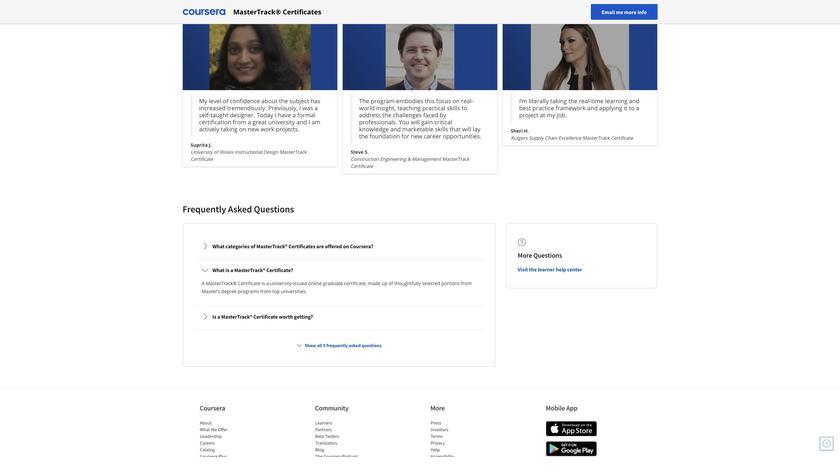 Task type: locate. For each thing, give the bounding box(es) containing it.
university
[[191, 149, 213, 155]]

1 horizontal spatial new
[[411, 132, 423, 140]]

about
[[262, 97, 278, 105]]

1 horizontal spatial taking
[[551, 97, 568, 105]]

university-
[[270, 281, 293, 287]]

certification
[[199, 118, 232, 126]]

1 horizontal spatial mastertrack
[[443, 156, 470, 163]]

from left top at left bottom
[[261, 289, 271, 295]]

2 vertical spatial mastertrack
[[443, 156, 470, 163]]

framework
[[556, 104, 586, 112]]

translators
[[315, 441, 337, 447]]

for
[[402, 132, 410, 140]]

0 vertical spatial what
[[213, 243, 225, 250]]

0 vertical spatial more
[[518, 251, 533, 260]]

more for more questions
[[518, 251, 533, 260]]

0 vertical spatial mastertrack
[[583, 135, 610, 141]]

list containing press
[[431, 420, 488, 458]]

0 horizontal spatial on
[[239, 125, 246, 133]]

taking
[[551, 97, 568, 105], [221, 125, 238, 133]]

subject
[[290, 97, 309, 105]]

coursera image
[[183, 7, 225, 17]]

what inside dropdown button
[[213, 267, 225, 274]]

certificate down it
[[611, 135, 634, 141]]

from down tremendously.
[[233, 118, 246, 126]]

certificate inside suprita j. university of illinois instructional design mastertrack certificate
[[191, 156, 213, 163]]

0 horizontal spatial real-
[[462, 97, 474, 105]]

lay
[[473, 125, 481, 133]]

job.
[[557, 111, 567, 119]]

1 vertical spatial is
[[262, 281, 265, 287]]

2 horizontal spatial list
[[431, 420, 488, 458]]

me
[[616, 9, 624, 15]]

getting?
[[294, 314, 313, 321]]

help link
[[431, 448, 440, 454]]

2 list item from the left
[[315, 454, 372, 458]]

of right "categories" at left bottom
[[251, 243, 256, 250]]

2 horizontal spatial mastertrack
[[583, 135, 610, 141]]

chain
[[545, 135, 558, 141]]

has
[[311, 97, 321, 105]]

taking down taught
[[221, 125, 238, 133]]

will right you
[[411, 118, 420, 126]]

1 vertical spatial on
[[239, 125, 246, 133]]

careers
[[200, 441, 215, 447]]

i left was
[[300, 104, 301, 112]]

a left the great
[[248, 118, 251, 126]]

list containing about
[[200, 420, 257, 458]]

new right for
[[411, 132, 423, 140]]

certificate inside dropdown button
[[254, 314, 278, 321]]

list item down catalog
[[200, 454, 257, 458]]

to right it
[[630, 104, 635, 112]]

1 vertical spatial taking
[[221, 125, 238, 133]]

mastertrack down the opportunities.
[[443, 156, 470, 163]]

new for career
[[411, 132, 423, 140]]

more for more
[[431, 405, 445, 413]]

email me more info button
[[591, 4, 658, 20]]

i left am
[[309, 118, 310, 126]]

taking up the job.
[[551, 97, 568, 105]]

list for more
[[431, 420, 488, 458]]

0 horizontal spatial i
[[275, 111, 277, 119]]

on right offered on the bottom left
[[343, 243, 349, 250]]

by
[[440, 111, 447, 119]]

2 horizontal spatial from
[[461, 281, 472, 287]]

what categories of mastertrack® certificates are offered on coursera? button
[[197, 237, 482, 256]]

2 horizontal spatial on
[[453, 97, 460, 105]]

list for coursera
[[200, 420, 257, 458]]

online
[[309, 281, 322, 287]]

real-
[[462, 97, 474, 105], [580, 97, 592, 105]]

1 horizontal spatial is
[[262, 281, 265, 287]]

0 horizontal spatial new
[[248, 125, 259, 133]]

real- left applying
[[580, 97, 592, 105]]

of inside suprita j. university of illinois instructional design mastertrack certificate
[[214, 149, 218, 155]]

catalog
[[200, 448, 215, 454]]

list item down help
[[431, 454, 488, 458]]

on inside "dropdown button"
[[343, 243, 349, 250]]

and left am
[[297, 118, 307, 126]]

the up s. in the left top of the page
[[359, 132, 368, 140]]

a inside a mastertrack® certificate is a university-issued online graduate certificate, made up of thoughtfully selected portions from master's degree programs from top universities.
[[267, 281, 269, 287]]

mastertrack right excellence at the top right of the page
[[583, 135, 610, 141]]

best
[[520, 104, 531, 112]]

issued
[[293, 281, 307, 287]]

help center image
[[823, 440, 831, 448]]

show all 5 frequently asked questions button
[[294, 340, 385, 352]]

universities.
[[281, 289, 307, 295]]

investors
[[431, 427, 449, 433]]

0 horizontal spatial list item
[[200, 454, 257, 458]]

certificate inside "steve s. construction engineering & management mastertrack certificate"
[[351, 163, 373, 170]]

get it on google play image
[[546, 442, 597, 457]]

time
[[592, 97, 604, 105]]

from inside my level of confidence about the subject has increased tremendously. previously, i was a self-taught designer. today i have a formal certification from a great university and i am actively taking on new work projects.
[[233, 118, 246, 126]]

new inside my level of confidence about the subject has increased tremendously. previously, i was a self-taught designer. today i have a formal certification from a great university and i am actively taking on new work projects.
[[248, 125, 259, 133]]

the right 'about'
[[279, 97, 288, 105]]

and inside my level of confidence about the subject has increased tremendously. previously, i was a self-taught designer. today i have a formal certification from a great university and i am actively taking on new work projects.
[[297, 118, 307, 126]]

1 vertical spatial mastertrack
[[280, 149, 307, 155]]

selected
[[422, 281, 441, 287]]

that
[[450, 125, 461, 133]]

certificate?
[[267, 267, 293, 274]]

partners
[[315, 427, 332, 433]]

1 vertical spatial skills
[[435, 125, 449, 133]]

1 horizontal spatial real-
[[580, 97, 592, 105]]

a left university-
[[267, 281, 269, 287]]

partners link
[[315, 427, 332, 433]]

1 horizontal spatial on
[[343, 243, 349, 250]]

more inside frequently asked questions element
[[518, 251, 533, 260]]

certificate inside a mastertrack® certificate is a university-issued online graduate certificate, made up of thoughtfully selected portions from master's degree programs from top universities.
[[238, 281, 261, 287]]

1 horizontal spatial from
[[261, 289, 271, 295]]

list
[[200, 420, 257, 458], [315, 420, 372, 458], [431, 420, 488, 458]]

beta testers link
[[315, 434, 339, 440]]

2 to from the left
[[630, 104, 635, 112]]

a right the is
[[218, 314, 220, 321]]

press link
[[431, 421, 441, 427]]

new left work
[[248, 125, 259, 133]]

careers link
[[200, 441, 215, 447]]

0 horizontal spatial to
[[462, 104, 468, 112]]

mastertrack inside sheri h. rutgers supply chain excellence mastertrack certificate
[[583, 135, 610, 141]]

of inside my level of confidence about the subject has increased tremendously. previously, i was a self-taught designer. today i have a formal certification from a great university and i am actively taking on new work projects.
[[223, 97, 229, 105]]

what down about
[[200, 427, 210, 433]]

skills
[[447, 104, 461, 112], [435, 125, 449, 133]]

on inside the program embodies this focus on real- world insight, teaching practical skills to address the challenges faced by professionals. you will gain critical knowledge and marketable skills that will lay the foundation for new career opportunities.
[[453, 97, 460, 105]]

0 horizontal spatial is
[[226, 267, 230, 274]]

leadership
[[200, 434, 222, 440]]

real- right the focus on the right
[[462, 97, 474, 105]]

skills left that on the right
[[435, 125, 449, 133]]

is down what is a mastertrack® certificate?
[[262, 281, 265, 287]]

of right up
[[389, 281, 393, 287]]

program
[[371, 97, 395, 105]]

&
[[408, 156, 411, 163]]

3 list item from the left
[[431, 454, 488, 458]]

info
[[638, 9, 647, 15]]

what we offer link
[[200, 427, 228, 433]]

questions
[[362, 343, 382, 349]]

terms link
[[431, 434, 443, 440]]

a inside i'm literally taking the real-time learning and best practice framework and applying it to a project at my job.
[[637, 104, 640, 112]]

on right the focus on the right
[[453, 97, 460, 105]]

will left lay in the right top of the page
[[463, 125, 472, 133]]

1 vertical spatial more
[[431, 405, 445, 413]]

of left illinois
[[214, 149, 218, 155]]

community
[[315, 405, 349, 413]]

certificate down university
[[191, 156, 213, 163]]

2 list from the left
[[315, 420, 372, 458]]

0 vertical spatial certificates
[[283, 7, 322, 16]]

2 horizontal spatial list item
[[431, 454, 488, 458]]

you
[[399, 118, 410, 126]]

offered
[[325, 243, 342, 250]]

1 horizontal spatial list item
[[315, 454, 372, 458]]

a right it
[[637, 104, 640, 112]]

1 horizontal spatial list
[[315, 420, 372, 458]]

certificate left worth
[[254, 314, 278, 321]]

translators link
[[315, 441, 337, 447]]

2 vertical spatial on
[[343, 243, 349, 250]]

to right the focus on the right
[[462, 104, 468, 112]]

certificate inside sheri h. rutgers supply chain excellence mastertrack certificate
[[611, 135, 634, 141]]

2 vertical spatial what
[[200, 427, 210, 433]]

mastertrack right design
[[280, 149, 307, 155]]

mastertrack®
[[233, 7, 281, 16], [257, 243, 288, 250], [234, 267, 266, 274], [206, 281, 237, 287], [221, 314, 253, 321]]

list item
[[200, 454, 257, 458], [315, 454, 372, 458], [431, 454, 488, 458]]

0 vertical spatial taking
[[551, 97, 568, 105]]

this
[[425, 97, 435, 105]]

the left time at the top right of page
[[569, 97, 578, 105]]

email me more info
[[602, 9, 647, 15]]

knowledge
[[359, 125, 389, 133]]

and left for
[[391, 125, 401, 133]]

is inside a mastertrack® certificate is a university-issued online graduate certificate, made up of thoughtfully selected portions from master's degree programs from top universities.
[[262, 281, 265, 287]]

is
[[226, 267, 230, 274], [262, 281, 265, 287]]

more up visit at the right bottom of the page
[[518, 251, 533, 260]]

of
[[223, 97, 229, 105], [214, 149, 218, 155], [251, 243, 256, 250], [389, 281, 393, 287]]

practical
[[423, 104, 446, 112]]

list item for coursera
[[200, 454, 257, 458]]

on down designer.
[[239, 125, 246, 133]]

app
[[567, 405, 578, 413]]

1 vertical spatial from
[[461, 281, 472, 287]]

to inside i'm literally taking the real-time learning and best practice framework and applying it to a project at my job.
[[630, 104, 635, 112]]

thoughtfully
[[395, 281, 421, 287]]

list containing learners
[[315, 420, 372, 458]]

practice
[[533, 104, 555, 112]]

1 vertical spatial certificates
[[289, 243, 316, 250]]

1 list item from the left
[[200, 454, 257, 458]]

2 real- from the left
[[580, 97, 592, 105]]

asked
[[228, 203, 252, 216]]

designer.
[[230, 111, 255, 119]]

list item down translators link
[[315, 454, 372, 458]]

new inside the program embodies this focus on real- world insight, teaching practical skills to address the challenges faced by professionals. you will gain critical knowledge and marketable skills that will lay the foundation for new career opportunities.
[[411, 132, 423, 140]]

what inside "dropdown button"
[[213, 243, 225, 250]]

great
[[253, 118, 267, 126]]

3 list from the left
[[431, 420, 488, 458]]

1 to from the left
[[462, 104, 468, 112]]

0 vertical spatial is
[[226, 267, 230, 274]]

certificate up programs
[[238, 281, 261, 287]]

1 horizontal spatial questions
[[534, 251, 563, 260]]

is up degree
[[226, 267, 230, 274]]

a right was
[[315, 104, 318, 112]]

0 vertical spatial questions
[[254, 203, 294, 216]]

skills right 'by'
[[447, 104, 461, 112]]

1 list from the left
[[200, 420, 257, 458]]

2 horizontal spatial i
[[309, 118, 310, 126]]

1 horizontal spatial to
[[630, 104, 635, 112]]

0 horizontal spatial from
[[233, 118, 246, 126]]

0 horizontal spatial mastertrack
[[280, 149, 307, 155]]

a
[[202, 281, 205, 287]]

mastertrack for i'm literally taking the real-time learning and best practice framework and applying it to a project at my job.
[[583, 135, 610, 141]]

0 vertical spatial on
[[453, 97, 460, 105]]

2 vertical spatial from
[[261, 289, 271, 295]]

categories
[[226, 243, 250, 250]]

a right have
[[293, 111, 296, 119]]

more
[[625, 9, 637, 15]]

1 vertical spatial what
[[213, 267, 225, 274]]

1 horizontal spatial more
[[518, 251, 533, 260]]

mastertrack inside "steve s. construction engineering & management mastertrack certificate"
[[443, 156, 470, 163]]

rutgers
[[511, 135, 528, 141]]

1 horizontal spatial i
[[300, 104, 301, 112]]

more up press
[[431, 405, 445, 413]]

1 real- from the left
[[462, 97, 474, 105]]

taking inside my level of confidence about the subject has increased tremendously. previously, i was a self-taught designer. today i have a formal certification from a great university and i am actively taking on new work projects.
[[221, 125, 238, 133]]

asked
[[349, 343, 361, 349]]

from right portions
[[461, 281, 472, 287]]

what up master's
[[213, 267, 225, 274]]

programs
[[238, 289, 259, 295]]

0 horizontal spatial list
[[200, 420, 257, 458]]

what left "categories" at left bottom
[[213, 243, 225, 250]]

press
[[431, 421, 441, 427]]

certificate
[[611, 135, 634, 141], [191, 156, 213, 163], [351, 163, 373, 170], [238, 281, 261, 287], [254, 314, 278, 321]]

0 horizontal spatial more
[[431, 405, 445, 413]]

0 vertical spatial from
[[233, 118, 246, 126]]

of right level
[[223, 97, 229, 105]]

the right visit at the right bottom of the page
[[529, 267, 537, 273]]

what for what categories of mastertrack® certificates are offered on coursera?
[[213, 243, 225, 250]]

on
[[453, 97, 460, 105], [239, 125, 246, 133], [343, 243, 349, 250]]

0 horizontal spatial taking
[[221, 125, 238, 133]]

we
[[211, 427, 217, 433]]

i left have
[[275, 111, 277, 119]]

mastertrack
[[583, 135, 610, 141], [280, 149, 307, 155], [443, 156, 470, 163]]

certificate down construction
[[351, 163, 373, 170]]

blog
[[315, 448, 324, 454]]

what is a mastertrack® certificate? button
[[197, 261, 482, 280]]

what
[[213, 243, 225, 250], [213, 267, 225, 274], [200, 427, 210, 433]]

the
[[359, 97, 370, 105]]

work
[[261, 125, 275, 133]]



Task type: vqa. For each thing, say whether or not it's contained in the screenshot.
About
yes



Task type: describe. For each thing, give the bounding box(es) containing it.
learners partners beta testers translators blog
[[315, 421, 339, 454]]

help
[[556, 267, 567, 273]]

mastertrack for the program embodies this focus on real- world insight, teaching practical skills to address the challenges faced by professionals. you will gain critical knowledge and marketable skills that will lay the foundation for new career opportunities.
[[443, 156, 470, 163]]

career
[[424, 132, 442, 140]]

center
[[568, 267, 583, 273]]

i'm literally taking the real-time learning and best practice framework and applying it to a project at my job.
[[520, 97, 640, 119]]

leadership link
[[200, 434, 222, 440]]

h.
[[525, 128, 529, 134]]

frequently asked questions
[[183, 203, 294, 216]]

testers
[[325, 434, 339, 440]]

focus
[[437, 97, 451, 105]]

mastertrack inside suprita j. university of illinois instructional design mastertrack certificate
[[280, 149, 307, 155]]

what categories of mastertrack® certificates are offered on coursera?
[[213, 243, 374, 250]]

construction
[[351, 156, 379, 163]]

marketable
[[403, 125, 434, 133]]

was
[[303, 104, 313, 112]]

suprita
[[191, 142, 208, 148]]

mastertrack® inside "dropdown button"
[[257, 243, 288, 250]]

the down the program
[[383, 111, 392, 119]]

1 vertical spatial questions
[[534, 251, 563, 260]]

the inside my level of confidence about the subject has increased tremendously. previously, i was a self-taught designer. today i have a formal certification from a great university and i am actively taking on new work projects.
[[279, 97, 288, 105]]

j.
[[209, 142, 212, 148]]

portions
[[442, 281, 460, 287]]

instructional
[[235, 149, 262, 155]]

mobile app
[[546, 405, 578, 413]]

new for work
[[248, 125, 259, 133]]

list item for more
[[431, 454, 488, 458]]

learners link
[[315, 421, 332, 427]]

it
[[625, 104, 628, 112]]

mastertrack® inside a mastertrack® certificate is a university-issued online graduate certificate, made up of thoughtfully selected portions from master's degree programs from top universities.
[[206, 281, 237, 287]]

a up degree
[[231, 267, 233, 274]]

address
[[359, 111, 381, 119]]

help
[[431, 448, 440, 454]]

about
[[200, 421, 212, 427]]

investors link
[[431, 427, 449, 433]]

frequently
[[183, 203, 226, 216]]

today
[[257, 111, 273, 119]]

i'm
[[520, 97, 528, 105]]

of inside "dropdown button"
[[251, 243, 256, 250]]

real- inside i'm literally taking the real-time learning and best practice framework and applying it to a project at my job.
[[580, 97, 592, 105]]

illinois
[[220, 149, 234, 155]]

top
[[273, 289, 280, 295]]

supply
[[529, 135, 544, 141]]

mobile
[[546, 405, 566, 413]]

coursera
[[200, 405, 225, 413]]

confidence
[[230, 97, 260, 105]]

frequently asked questions element
[[177, 203, 663, 373]]

0 horizontal spatial will
[[411, 118, 420, 126]]

previously,
[[269, 104, 298, 112]]

collapsed list
[[194, 235, 485, 332]]

and inside the program embodies this focus on real- world insight, teaching practical skills to address the challenges faced by professionals. you will gain critical knowledge and marketable skills that will lay the foundation for new career opportunities.
[[391, 125, 401, 133]]

certificates inside "dropdown button"
[[289, 243, 316, 250]]

list item for community
[[315, 454, 372, 458]]

catalog link
[[200, 448, 215, 454]]

world
[[359, 104, 375, 112]]

steve
[[351, 149, 364, 155]]

5
[[323, 343, 326, 349]]

visit the learner help center
[[518, 267, 583, 273]]

privacy link
[[431, 441, 445, 447]]

gain
[[422, 118, 433, 126]]

the inside i'm literally taking the real-time learning and best practice framework and applying it to a project at my job.
[[569, 97, 578, 105]]

privacy
[[431, 441, 445, 447]]

at
[[540, 111, 546, 119]]

1 horizontal spatial will
[[463, 125, 472, 133]]

sheri h. rutgers supply chain excellence mastertrack certificate
[[511, 128, 634, 141]]

level
[[209, 97, 222, 105]]

what for what is a mastertrack® certificate?
[[213, 267, 225, 274]]

on inside my level of confidence about the subject has increased tremendously. previously, i was a self-taught designer. today i have a formal certification from a great university and i am actively taking on new work projects.
[[239, 125, 246, 133]]

up
[[382, 281, 388, 287]]

0 vertical spatial skills
[[447, 104, 461, 112]]

list for community
[[315, 420, 372, 458]]

taught
[[211, 111, 229, 119]]

foundation
[[370, 132, 400, 140]]

show
[[305, 343, 316, 349]]

download on the app store image
[[546, 422, 597, 437]]

0 horizontal spatial questions
[[254, 203, 294, 216]]

tremendously.
[[227, 104, 267, 112]]

visit the learner help center link
[[518, 267, 583, 273]]

certificate,
[[344, 281, 367, 287]]

is inside what is a mastertrack® certificate? dropdown button
[[226, 267, 230, 274]]

what inside about what we offer leadership careers catalog
[[200, 427, 210, 433]]

blog link
[[315, 448, 324, 454]]

degree
[[221, 289, 237, 295]]

and right it
[[630, 97, 640, 105]]

taking inside i'm literally taking the real-time learning and best practice framework and applying it to a project at my job.
[[551, 97, 568, 105]]

of inside a mastertrack® certificate is a university-issued online graduate certificate, made up of thoughtfully selected portions from master's degree programs from top universities.
[[389, 281, 393, 287]]

the inside frequently asked questions element
[[529, 267, 537, 273]]

worth
[[279, 314, 293, 321]]

frequently
[[327, 343, 348, 349]]

s.
[[365, 149, 369, 155]]

mastertrack® certificates
[[233, 7, 322, 16]]

and left applying
[[588, 104, 598, 112]]

are
[[317, 243, 324, 250]]

press investors terms privacy help
[[431, 421, 449, 454]]

critical
[[435, 118, 453, 126]]

coursera?
[[350, 243, 374, 250]]

is a mastertrack® certificate worth getting? button
[[197, 308, 482, 327]]

design
[[264, 149, 279, 155]]

beta
[[315, 434, 324, 440]]

learning
[[606, 97, 628, 105]]

offer
[[218, 427, 228, 433]]

self-
[[199, 111, 211, 119]]

excellence
[[559, 135, 582, 141]]

learners
[[315, 421, 332, 427]]

real- inside the program embodies this focus on real- world insight, teaching practical skills to address the challenges faced by professionals. you will gain critical knowledge and marketable skills that will lay the foundation for new career opportunities.
[[462, 97, 474, 105]]

to inside the program embodies this focus on real- world insight, teaching practical skills to address the challenges faced by professionals. you will gain critical knowledge and marketable skills that will lay the foundation for new career opportunities.
[[462, 104, 468, 112]]

about link
[[200, 421, 212, 427]]

more questions
[[518, 251, 563, 260]]

increased
[[199, 104, 226, 112]]

show all 5 frequently asked questions
[[305, 343, 382, 349]]

graduate
[[323, 281, 343, 287]]



